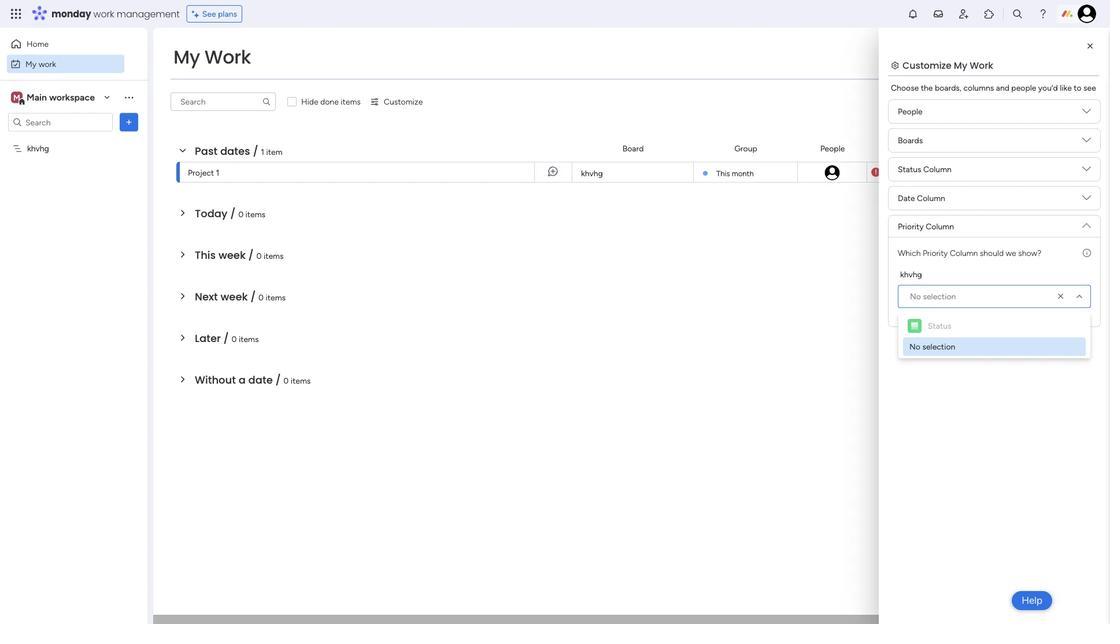 Task type: describe. For each thing, give the bounding box(es) containing it.
choose
[[891, 83, 919, 93]]

workspace selection element
[[11, 90, 97, 106]]

m
[[13, 93, 20, 102]]

week for this
[[219, 248, 246, 263]]

0 vertical spatial status
[[977, 144, 1001, 154]]

without
[[195, 373, 236, 387]]

khvhg for khvhg group on the top right of the page
[[900, 269, 922, 279]]

nov 13
[[898, 167, 921, 176]]

none search field inside main content
[[171, 93, 276, 111]]

column for date column
[[917, 193, 945, 203]]

monday
[[51, 7, 91, 20]]

today
[[195, 206, 228, 221]]

0 inside "today / 0 items"
[[238, 209, 244, 219]]

group
[[735, 144, 757, 154]]

khvhg group
[[898, 268, 1091, 308]]

we
[[1006, 248, 1016, 258]]

0 inside next week / 0 items
[[259, 293, 264, 302]]

my work
[[25, 59, 56, 69]]

this week / 0 items
[[195, 248, 284, 263]]

help image
[[1037, 8, 1049, 20]]

see
[[1084, 83, 1096, 93]]

date
[[248, 373, 273, 387]]

priority for priority
[[1057, 144, 1083, 154]]

0 vertical spatial people
[[898, 107, 923, 117]]

items inside "today / 0 items"
[[246, 209, 266, 219]]

without a date / 0 items
[[195, 373, 311, 387]]

my inside main content
[[954, 59, 967, 72]]

see plans
[[202, 9, 237, 19]]

search everything image
[[1012, 8, 1024, 20]]

help button
[[1012, 592, 1052, 611]]

you'd
[[1038, 83, 1058, 93]]

today / 0 items
[[195, 206, 266, 221]]

workspace
[[49, 92, 95, 103]]

work for monday
[[93, 7, 114, 20]]

/ up next week / 0 items
[[248, 248, 254, 263]]

items inside later / 0 items
[[239, 334, 259, 344]]

the
[[921, 83, 933, 93]]

v2 info image
[[1083, 247, 1091, 259]]

notifications image
[[907, 8, 919, 20]]

home button
[[7, 35, 124, 53]]

past
[[195, 144, 218, 158]]

month
[[732, 169, 754, 178]]

Search in workspace field
[[24, 116, 97, 129]]

my for my work
[[173, 44, 200, 70]]

khvhg heading
[[900, 268, 922, 280]]

date column
[[898, 193, 945, 203]]

/ left item
[[253, 144, 258, 158]]

0 inside without a date / 0 items
[[284, 376, 289, 386]]

workspace options image
[[123, 92, 135, 103]]

/ right later
[[224, 331, 229, 346]]

1 horizontal spatial status
[[928, 321, 952, 331]]

next week / 0 items
[[195, 289, 286, 304]]

select product image
[[10, 8, 22, 20]]

priority for priority column
[[898, 221, 924, 231]]

nov
[[898, 167, 912, 176]]

this for week
[[195, 248, 216, 263]]

khvhg inside list box
[[27, 144, 49, 154]]

this for month
[[716, 169, 730, 178]]

main content containing past dates /
[[153, 28, 1110, 625]]

khvhg link
[[579, 162, 686, 183]]

monday work management
[[51, 7, 180, 20]]

priority column
[[898, 221, 954, 231]]

no selection inside khvhg group
[[910, 292, 956, 302]]

invite members image
[[958, 8, 970, 20]]

boards,
[[935, 83, 962, 93]]

0 horizontal spatial work
[[205, 44, 251, 70]]

which
[[898, 248, 921, 258]]

column for status column
[[924, 165, 952, 174]]

plans
[[218, 9, 237, 19]]

items inside this week / 0 items
[[264, 251, 284, 261]]

gary orlando image
[[1078, 5, 1096, 23]]

home
[[27, 39, 49, 49]]

help
[[1022, 595, 1043, 607]]

gary orlando image
[[824, 164, 841, 182]]

items inside next week / 0 items
[[266, 293, 286, 302]]

column left should
[[950, 248, 978, 258]]

1 vertical spatial 1
[[216, 168, 219, 178]]

should
[[980, 248, 1004, 258]]

13
[[914, 167, 921, 176]]



Task type: locate. For each thing, give the bounding box(es) containing it.
0 right today
[[238, 209, 244, 219]]

2 horizontal spatial khvhg
[[900, 269, 922, 279]]

inbox image
[[933, 8, 944, 20]]

0 vertical spatial week
[[219, 248, 246, 263]]

date up nov 13
[[899, 144, 916, 154]]

customize for customize
[[384, 97, 423, 107]]

show?
[[1018, 248, 1042, 258]]

0 vertical spatial priority
[[1057, 144, 1083, 154]]

2 dapulse dropdown down arrow image from the top
[[1083, 165, 1091, 178]]

columns
[[964, 83, 994, 93]]

items right done
[[341, 97, 361, 107]]

2 horizontal spatial status
[[977, 144, 1001, 154]]

items up this week / 0 items
[[246, 209, 266, 219]]

0 horizontal spatial khvhg
[[27, 144, 49, 154]]

my up boards,
[[954, 59, 967, 72]]

1 vertical spatial this
[[195, 248, 216, 263]]

1 vertical spatial dapulse dropdown down arrow image
[[1083, 217, 1091, 230]]

0 horizontal spatial people
[[820, 144, 845, 154]]

1 horizontal spatial work
[[93, 7, 114, 20]]

no selection
[[910, 292, 956, 302], [910, 342, 955, 352]]

2 vertical spatial status
[[928, 321, 952, 331]]

column up 'priority column'
[[917, 193, 945, 203]]

my down the see plans button
[[173, 44, 200, 70]]

search image
[[262, 97, 271, 106]]

0 horizontal spatial my
[[25, 59, 37, 69]]

this month
[[716, 169, 754, 178]]

hide done items
[[301, 97, 361, 107]]

dapulse dropdown down arrow image
[[1083, 136, 1091, 149], [1083, 165, 1091, 178], [1083, 194, 1091, 207]]

0 inside later / 0 items
[[232, 334, 237, 344]]

items right date
[[291, 376, 311, 386]]

1 left item
[[261, 147, 264, 157]]

0 vertical spatial selection
[[923, 292, 956, 302]]

1 horizontal spatial my
[[173, 44, 200, 70]]

work down home
[[39, 59, 56, 69]]

0 vertical spatial this
[[716, 169, 730, 178]]

management
[[117, 7, 180, 20]]

/ right today
[[230, 206, 236, 221]]

work right monday
[[93, 7, 114, 20]]

2 vertical spatial priority
[[923, 248, 948, 258]]

people
[[898, 107, 923, 117], [820, 144, 845, 154]]

my down home
[[25, 59, 37, 69]]

dapulse dropdown down arrow image
[[1083, 107, 1091, 120], [1083, 217, 1091, 230]]

which priority column should we show?
[[898, 248, 1042, 258]]

items right later
[[239, 334, 259, 344]]

0 vertical spatial dapulse dropdown down arrow image
[[1083, 107, 1091, 120]]

1 vertical spatial people
[[820, 144, 845, 154]]

1 vertical spatial status
[[898, 165, 922, 174]]

1 horizontal spatial people
[[898, 107, 923, 117]]

1 vertical spatial selection
[[923, 342, 955, 352]]

customize button
[[365, 93, 428, 111]]

apps image
[[984, 8, 995, 20]]

0 vertical spatial customize
[[903, 59, 952, 72]]

work up the columns at the right top
[[970, 59, 993, 72]]

1 horizontal spatial this
[[716, 169, 730, 178]]

see plans button
[[187, 5, 242, 23]]

later / 0 items
[[195, 331, 259, 346]]

item
[[266, 147, 283, 157]]

board
[[623, 144, 644, 154]]

1 horizontal spatial work
[[970, 59, 993, 72]]

next
[[195, 289, 218, 304]]

1 vertical spatial week
[[221, 289, 248, 304]]

1 vertical spatial date
[[898, 193, 915, 203]]

date for date column
[[898, 193, 915, 203]]

0 down this week / 0 items
[[259, 293, 264, 302]]

0 up next week / 0 items
[[256, 251, 262, 261]]

dapulse dropdown down arrow image for boards
[[1083, 107, 1091, 120]]

dapulse dropdown down arrow image down see
[[1083, 107, 1091, 120]]

/
[[253, 144, 258, 158], [230, 206, 236, 221], [248, 248, 254, 263], [250, 289, 256, 304], [224, 331, 229, 346], [275, 373, 281, 387]]

khvhg inside group
[[900, 269, 922, 279]]

Filter dashboard by text search field
[[171, 93, 276, 111]]

status
[[977, 144, 1001, 154], [898, 165, 922, 174], [928, 321, 952, 331]]

1 vertical spatial customize
[[384, 97, 423, 107]]

column
[[924, 165, 952, 174], [917, 193, 945, 203], [926, 221, 954, 231], [950, 248, 978, 258]]

week for next
[[221, 289, 248, 304]]

khvhg
[[27, 144, 49, 154], [581, 169, 603, 178], [900, 269, 922, 279]]

workspace image
[[11, 91, 23, 104]]

1
[[261, 147, 264, 157], [216, 168, 219, 178]]

1 dapulse dropdown down arrow image from the top
[[1083, 136, 1091, 149]]

a
[[239, 373, 246, 387]]

1 vertical spatial no selection
[[910, 342, 955, 352]]

/ right date
[[275, 373, 281, 387]]

hide
[[301, 97, 318, 107]]

0 right later
[[232, 334, 237, 344]]

0 vertical spatial 1
[[261, 147, 264, 157]]

main content
[[153, 28, 1110, 625]]

customize
[[903, 59, 952, 72], [384, 97, 423, 107]]

my work
[[173, 44, 251, 70]]

week
[[219, 248, 246, 263], [221, 289, 248, 304]]

week right next
[[221, 289, 248, 304]]

dapulse dropdown down arrow image for date
[[1083, 194, 1091, 207]]

and
[[996, 83, 1010, 93]]

selection
[[923, 292, 956, 302], [923, 342, 955, 352]]

see
[[202, 9, 216, 19]]

0 vertical spatial date
[[899, 144, 916, 154]]

1 vertical spatial priority
[[898, 221, 924, 231]]

0 right date
[[284, 376, 289, 386]]

0 vertical spatial dapulse dropdown down arrow image
[[1083, 136, 1091, 149]]

people up gary orlando image
[[820, 144, 845, 154]]

dapulse dropdown down arrow image for status
[[1083, 165, 1091, 178]]

items inside without a date / 0 items
[[291, 376, 311, 386]]

past dates / 1 item
[[195, 144, 283, 158]]

0
[[238, 209, 244, 219], [256, 251, 262, 261], [259, 293, 264, 302], [232, 334, 237, 344], [284, 376, 289, 386]]

column for priority column
[[926, 221, 954, 231]]

column down "date column"
[[926, 221, 954, 231]]

1 vertical spatial khvhg
[[581, 169, 603, 178]]

done
[[320, 97, 339, 107]]

no
[[910, 292, 921, 302], [910, 342, 921, 352]]

project 1
[[188, 168, 219, 178]]

v2 overdue deadline image
[[871, 167, 881, 178]]

customize my work
[[903, 59, 993, 72]]

work for my
[[39, 59, 56, 69]]

status column
[[898, 165, 952, 174]]

project
[[188, 168, 214, 178]]

3 dapulse dropdown down arrow image from the top
[[1083, 194, 1091, 207]]

1 horizontal spatial customize
[[903, 59, 952, 72]]

0 inside this week / 0 items
[[256, 251, 262, 261]]

khvhg for khvhg link
[[581, 169, 603, 178]]

0 horizontal spatial this
[[195, 248, 216, 263]]

2 horizontal spatial my
[[954, 59, 967, 72]]

customize for customize my work
[[903, 59, 952, 72]]

date down nov
[[898, 193, 915, 203]]

my
[[173, 44, 200, 70], [954, 59, 967, 72], [25, 59, 37, 69]]

date for date
[[899, 144, 916, 154]]

items up next week / 0 items
[[264, 251, 284, 261]]

0 horizontal spatial status
[[898, 165, 922, 174]]

this up next
[[195, 248, 216, 263]]

to
[[1074, 83, 1082, 93]]

this left month
[[716, 169, 730, 178]]

this
[[716, 169, 730, 178], [195, 248, 216, 263]]

my for my work
[[25, 59, 37, 69]]

items
[[341, 97, 361, 107], [246, 209, 266, 219], [264, 251, 284, 261], [266, 293, 286, 302], [239, 334, 259, 344], [291, 376, 311, 386]]

1 vertical spatial work
[[39, 59, 56, 69]]

people down choose
[[898, 107, 923, 117]]

1 horizontal spatial 1
[[261, 147, 264, 157]]

1 vertical spatial no
[[910, 342, 921, 352]]

priority
[[1057, 144, 1083, 154], [898, 221, 924, 231], [923, 248, 948, 258]]

1 horizontal spatial khvhg
[[581, 169, 603, 178]]

work inside button
[[39, 59, 56, 69]]

1 inside past dates / 1 item
[[261, 147, 264, 157]]

people
[[1012, 83, 1036, 93]]

main
[[27, 92, 47, 103]]

0 vertical spatial no selection
[[910, 292, 956, 302]]

dapulse dropdown down arrow image for which priority column should we show?
[[1083, 217, 1091, 230]]

dates
[[220, 144, 250, 158]]

work down plans
[[205, 44, 251, 70]]

0 horizontal spatial 1
[[216, 168, 219, 178]]

customize inside button
[[384, 97, 423, 107]]

like
[[1060, 83, 1072, 93]]

work
[[205, 44, 251, 70], [970, 59, 993, 72]]

0 vertical spatial khvhg
[[27, 144, 49, 154]]

dapulse dropdown down arrow image up "v2 info" icon
[[1083, 217, 1091, 230]]

no inside khvhg group
[[910, 292, 921, 302]]

0 vertical spatial no
[[910, 292, 921, 302]]

boards
[[898, 136, 923, 145]]

column right 13 at the right
[[924, 165, 952, 174]]

items down this week / 0 items
[[266, 293, 286, 302]]

my work button
[[7, 55, 124, 73]]

1 right the project
[[216, 168, 219, 178]]

1 dapulse dropdown down arrow image from the top
[[1083, 107, 1091, 120]]

khvhg list box
[[0, 136, 147, 315]]

later
[[195, 331, 221, 346]]

date
[[899, 144, 916, 154], [898, 193, 915, 203]]

option
[[0, 138, 147, 141]]

0 vertical spatial work
[[93, 7, 114, 20]]

my inside button
[[25, 59, 37, 69]]

1 vertical spatial dapulse dropdown down arrow image
[[1083, 165, 1091, 178]]

work
[[93, 7, 114, 20], [39, 59, 56, 69]]

2 dapulse dropdown down arrow image from the top
[[1083, 217, 1091, 230]]

week down "today / 0 items"
[[219, 248, 246, 263]]

/ down this week / 0 items
[[250, 289, 256, 304]]

main workspace
[[27, 92, 95, 103]]

None search field
[[171, 93, 276, 111]]

2 vertical spatial khvhg
[[900, 269, 922, 279]]

0 horizontal spatial customize
[[384, 97, 423, 107]]

options image
[[123, 117, 135, 128]]

0 horizontal spatial work
[[39, 59, 56, 69]]

selection inside khvhg group
[[923, 292, 956, 302]]

choose the boards, columns and people you'd like to see
[[891, 83, 1096, 93]]

2 vertical spatial dapulse dropdown down arrow image
[[1083, 194, 1091, 207]]



Task type: vqa. For each thing, say whether or not it's contained in the screenshot.
This related to week
yes



